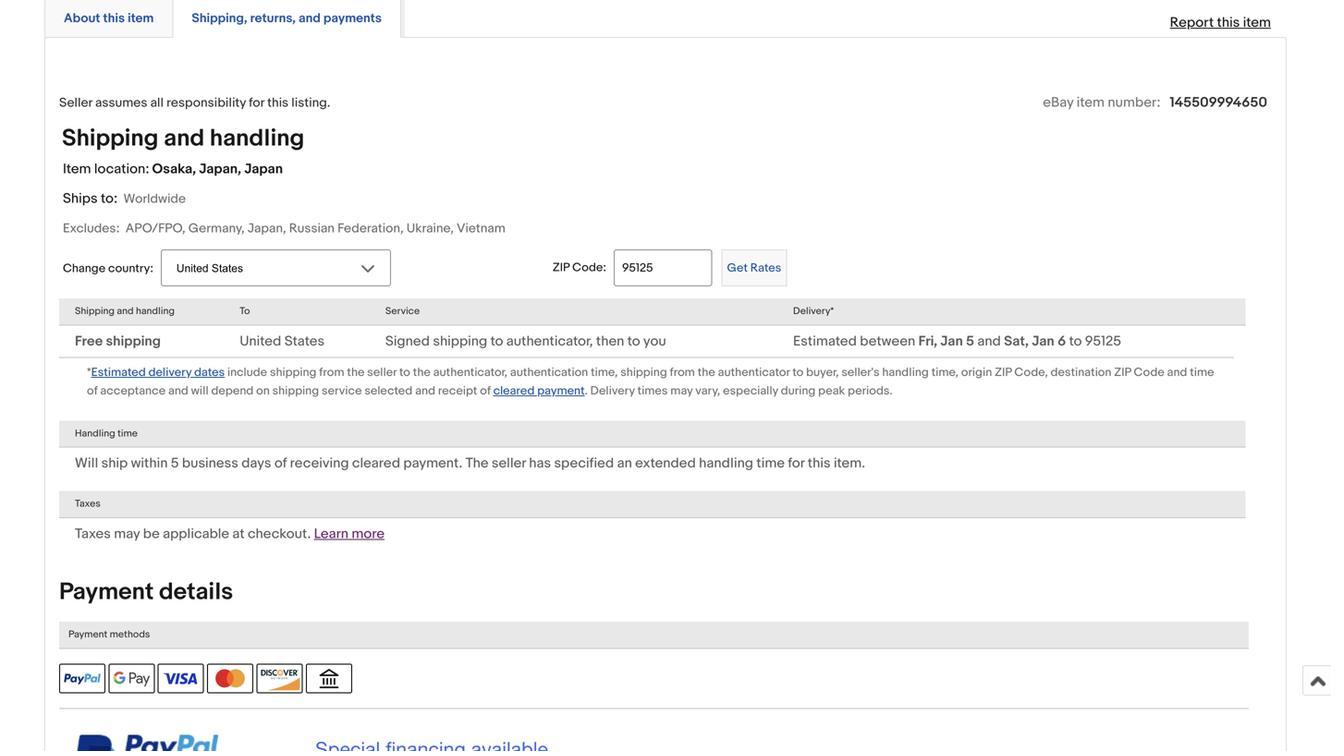 Task type: locate. For each thing, give the bounding box(es) containing it.
taxes
[[75, 498, 101, 510], [75, 526, 111, 543]]

google pay image
[[108, 664, 155, 694]]

apo/fpo,
[[126, 221, 185, 237]]

1 horizontal spatial from
[[670, 365, 695, 380]]

assumes
[[95, 95, 147, 111]]

discover image
[[257, 664, 303, 694]]

about this item
[[64, 11, 154, 27]]

acceptance
[[100, 384, 166, 398]]

1 vertical spatial time
[[117, 428, 138, 440]]

time,
[[591, 365, 618, 380], [932, 365, 959, 380]]

payment
[[537, 384, 585, 398]]

the down signed
[[413, 365, 431, 380]]

listing.
[[291, 95, 330, 111]]

worldwide
[[123, 191, 186, 207]]

fri,
[[919, 333, 937, 350]]

0 horizontal spatial for
[[249, 95, 264, 111]]

change country:
[[63, 261, 153, 276]]

shipping
[[62, 124, 159, 153], [75, 306, 115, 318]]

of right receipt
[[480, 384, 491, 398]]

0 horizontal spatial jan
[[941, 333, 963, 350]]

time, left origin
[[932, 365, 959, 380]]

be
[[143, 526, 160, 543]]

may left be
[[114, 526, 140, 543]]

jan left 6 on the right top
[[1032, 333, 1055, 350]]

0 horizontal spatial item
[[128, 11, 154, 27]]

shipping up receipt
[[433, 333, 487, 350]]

0 vertical spatial taxes
[[75, 498, 101, 510]]

0 vertical spatial seller
[[367, 365, 397, 380]]

estimated up buyer, on the right
[[793, 333, 857, 350]]

0 horizontal spatial time,
[[591, 365, 618, 380]]

shipping up * estimated delivery dates
[[106, 333, 161, 350]]

jan
[[941, 333, 963, 350], [1032, 333, 1055, 350]]

0 vertical spatial time
[[1190, 365, 1214, 380]]

0 horizontal spatial the
[[347, 365, 365, 380]]

dates
[[194, 365, 225, 380]]

germany,
[[188, 221, 245, 237]]

handling up japan
[[210, 124, 304, 153]]

signed
[[385, 333, 430, 350]]

of right 'days'
[[274, 455, 287, 472]]

an
[[617, 455, 632, 472]]

japan,
[[199, 161, 241, 177], [248, 221, 286, 237]]

0 vertical spatial for
[[249, 95, 264, 111]]

0 vertical spatial 5
[[966, 333, 974, 350]]

shipping down united states
[[270, 365, 317, 380]]

payment methods
[[68, 629, 150, 641]]

receiving
[[290, 455, 349, 472]]

1 horizontal spatial for
[[788, 455, 805, 472]]

taxes for taxes
[[75, 498, 101, 510]]

1 horizontal spatial 5
[[966, 333, 974, 350]]

for right 'responsibility'
[[249, 95, 264, 111]]

0 vertical spatial japan,
[[199, 161, 241, 177]]

1 horizontal spatial jan
[[1032, 333, 1055, 350]]

the
[[347, 365, 365, 380], [413, 365, 431, 380], [698, 365, 715, 380]]

payment for payment details
[[59, 578, 154, 607]]

seller inside include shipping from the seller to the authenticator, authentication time, shipping from the authenticator to buyer, seller's handling time, origin zip code, destination zip code and time of acceptance and will depend on shipping service selected and receipt of
[[367, 365, 397, 380]]

for left item.
[[788, 455, 805, 472]]

1 vertical spatial authenticator,
[[433, 365, 508, 380]]

time
[[1190, 365, 1214, 380], [117, 428, 138, 440], [757, 455, 785, 472]]

item right about
[[128, 11, 154, 27]]

estimated
[[793, 333, 857, 350], [91, 365, 146, 380]]

payment up payment methods
[[59, 578, 154, 607]]

shipping for free
[[106, 333, 161, 350]]

3 the from the left
[[698, 365, 715, 380]]

time, up delivery
[[591, 365, 618, 380]]

shipping up free
[[75, 306, 115, 318]]

zip right origin
[[995, 365, 1012, 380]]

code,
[[1014, 365, 1048, 380]]

1 vertical spatial payment
[[68, 629, 107, 641]]

0 horizontal spatial time
[[117, 428, 138, 440]]

0 vertical spatial payment
[[59, 578, 154, 607]]

tab list
[[44, 0, 1287, 38]]

this right about
[[103, 11, 125, 27]]

estimated between fri, jan 5 and sat, jan 6 to 95125
[[793, 333, 1121, 350]]

2 horizontal spatial zip
[[1114, 365, 1131, 380]]

to
[[490, 333, 503, 350], [627, 333, 640, 350], [1069, 333, 1082, 350], [399, 365, 410, 380], [793, 365, 804, 380]]

cleared
[[493, 384, 535, 398], [352, 455, 400, 472]]

taxes left be
[[75, 526, 111, 543]]

get rates
[[727, 261, 781, 275]]

5 right within
[[171, 455, 179, 472]]

shipping up location:
[[62, 124, 159, 153]]

1 horizontal spatial zip
[[995, 365, 1012, 380]]

0 vertical spatial cleared
[[493, 384, 535, 398]]

1 horizontal spatial item
[[1077, 94, 1105, 111]]

shipping
[[106, 333, 161, 350], [433, 333, 487, 350], [270, 365, 317, 380], [621, 365, 667, 380], [272, 384, 319, 398]]

service
[[385, 306, 420, 318]]

japan, left japan
[[199, 161, 241, 177]]

handling
[[75, 428, 115, 440]]

taxes for taxes may be applicable at checkout. learn more
[[75, 526, 111, 543]]

2 horizontal spatial item
[[1243, 15, 1271, 31]]

0 horizontal spatial zip
[[553, 260, 570, 275]]

from up service
[[319, 365, 344, 380]]

1 vertical spatial taxes
[[75, 526, 111, 543]]

to right 6 on the right top
[[1069, 333, 1082, 350]]

2 taxes from the top
[[75, 526, 111, 543]]

and right returns,
[[299, 11, 321, 27]]

to:
[[101, 190, 118, 207]]

cleared payment . delivery times may vary, especially during peak periods.
[[493, 384, 893, 398]]

1 horizontal spatial the
[[413, 365, 431, 380]]

visa image
[[158, 664, 204, 694]]

1 horizontal spatial time
[[757, 455, 785, 472]]

methods
[[110, 629, 150, 641]]

the up service
[[347, 365, 365, 380]]

5 up origin
[[966, 333, 974, 350]]

and down delivery
[[168, 384, 188, 398]]

1 vertical spatial cleared
[[352, 455, 400, 472]]

estimated delivery dates link
[[91, 364, 225, 380]]

zip code:
[[553, 260, 606, 275]]

seller
[[367, 365, 397, 380], [492, 455, 526, 472]]

0 vertical spatial may
[[670, 384, 693, 398]]

to up selected
[[399, 365, 410, 380]]

5
[[966, 333, 974, 350], [171, 455, 179, 472]]

.
[[585, 384, 588, 398]]

free
[[75, 333, 103, 350]]

authenticator, up authentication
[[506, 333, 593, 350]]

osaka,
[[152, 161, 196, 177]]

0 horizontal spatial seller
[[367, 365, 397, 380]]

handling down between
[[882, 365, 929, 380]]

japan, for russian
[[248, 221, 286, 237]]

1 horizontal spatial estimated
[[793, 333, 857, 350]]

item inside button
[[128, 11, 154, 27]]

of down *
[[87, 384, 98, 398]]

authenticator, up receipt
[[433, 365, 508, 380]]

vary,
[[695, 384, 720, 398]]

especially
[[723, 384, 778, 398]]

seller left has
[[492, 455, 526, 472]]

2 horizontal spatial time
[[1190, 365, 1214, 380]]

times
[[637, 384, 668, 398]]

may left vary,
[[670, 384, 693, 398]]

depend
[[211, 384, 254, 398]]

authenticator,
[[506, 333, 593, 350], [433, 365, 508, 380]]

destination
[[1051, 365, 1112, 380]]

taxes down the will on the left of page
[[75, 498, 101, 510]]

jan right fri, at the right top of the page
[[941, 333, 963, 350]]

1 taxes from the top
[[75, 498, 101, 510]]

time right code
[[1190, 365, 1214, 380]]

item right report
[[1243, 15, 1271, 31]]

1 vertical spatial seller
[[492, 455, 526, 472]]

cleared down authentication
[[493, 384, 535, 398]]

1 vertical spatial estimated
[[91, 365, 146, 380]]

payment left methods
[[68, 629, 107, 641]]

1 horizontal spatial seller
[[492, 455, 526, 472]]

peak
[[818, 384, 845, 398]]

include
[[227, 365, 267, 380]]

report this item link
[[1161, 5, 1280, 40]]

from up cleared payment . delivery times may vary, especially during peak periods.
[[670, 365, 695, 380]]

seller up selected
[[367, 365, 397, 380]]

time down especially
[[757, 455, 785, 472]]

and left receipt
[[415, 384, 435, 398]]

item
[[128, 11, 154, 27], [1243, 15, 1271, 31], [1077, 94, 1105, 111]]

handling inside include shipping from the seller to the authenticator, authentication time, shipping from the authenticator to buyer, seller's handling time, origin zip code, destination zip code and time of acceptance and will depend on shipping service selected and receipt of
[[882, 365, 929, 380]]

1 horizontal spatial time,
[[932, 365, 959, 380]]

1 vertical spatial 5
[[171, 455, 179, 472]]

between
[[860, 333, 915, 350]]

shipping, returns, and payments button
[[192, 10, 382, 27]]

0 horizontal spatial may
[[114, 526, 140, 543]]

the up vary,
[[698, 365, 715, 380]]

0 vertical spatial shipping
[[62, 124, 159, 153]]

delivery
[[148, 365, 192, 380]]

zip left code:
[[553, 260, 570, 275]]

zip
[[553, 260, 570, 275], [995, 365, 1012, 380], [1114, 365, 1131, 380]]

this left item.
[[808, 455, 831, 472]]

payment for payment methods
[[68, 629, 107, 641]]

zip left code
[[1114, 365, 1131, 380]]

time inside include shipping from the seller to the authenticator, authentication time, shipping from the authenticator to buyer, seller's handling time, origin zip code, destination zip code and time of acceptance and will depend on shipping service selected and receipt of
[[1190, 365, 1214, 380]]

1 from from the left
[[319, 365, 344, 380]]

cleared left payment. at the bottom
[[352, 455, 400, 472]]

time right handling
[[117, 428, 138, 440]]

1 vertical spatial shipping and handling
[[75, 306, 175, 318]]

service
[[322, 384, 362, 398]]

shipping and handling up the osaka,
[[62, 124, 304, 153]]

and up free shipping
[[117, 306, 134, 318]]

1 vertical spatial japan,
[[248, 221, 286, 237]]

1 horizontal spatial of
[[274, 455, 287, 472]]

ebay
[[1043, 94, 1074, 111]]

change
[[63, 261, 106, 276]]

item for report this item
[[1243, 15, 1271, 31]]

payment details
[[59, 578, 233, 607]]

item
[[63, 161, 91, 177]]

payment.
[[403, 455, 462, 472]]

1 horizontal spatial japan,
[[248, 221, 286, 237]]

to
[[240, 306, 250, 318]]

authenticator
[[718, 365, 790, 380]]

item right the 'ebay'
[[1077, 94, 1105, 111]]

will ship within 5 business days of receiving cleared payment. the seller has specified an extended handling time for this item.
[[75, 455, 865, 472]]

1 horizontal spatial may
[[670, 384, 693, 398]]

0 horizontal spatial japan,
[[199, 161, 241, 177]]

number:
[[1108, 94, 1161, 111]]

2 from from the left
[[670, 365, 695, 380]]

from
[[319, 365, 344, 380], [670, 365, 695, 380]]

more
[[352, 526, 385, 543]]

receipt
[[438, 384, 477, 398]]

* estimated delivery dates
[[87, 365, 225, 380]]

and inside button
[[299, 11, 321, 27]]

0 horizontal spatial cleared
[[352, 455, 400, 472]]

0 horizontal spatial from
[[319, 365, 344, 380]]

shipping and handling up free shipping
[[75, 306, 175, 318]]

applicable
[[163, 526, 229, 543]]

japan, left russian
[[248, 221, 286, 237]]

selected
[[365, 384, 413, 398]]

united states
[[240, 333, 325, 350]]

145509994650
[[1170, 94, 1267, 111]]

estimated up acceptance
[[91, 365, 146, 380]]

2 horizontal spatial the
[[698, 365, 715, 380]]

japan
[[244, 161, 283, 177]]



Task type: describe. For each thing, give the bounding box(es) containing it.
free shipping
[[75, 333, 161, 350]]

1 time, from the left
[[591, 365, 618, 380]]

this left listing.
[[267, 95, 289, 111]]

to up cleared payment link
[[490, 333, 503, 350]]

0 horizontal spatial of
[[87, 384, 98, 398]]

1 the from the left
[[347, 365, 365, 380]]

learn more link
[[314, 526, 385, 543]]

delivery*
[[793, 306, 834, 318]]

0 horizontal spatial estimated
[[91, 365, 146, 380]]

russian
[[289, 221, 335, 237]]

responsibility
[[166, 95, 246, 111]]

ZIP Code: text field
[[614, 250, 712, 287]]

will
[[191, 384, 209, 398]]

1 horizontal spatial cleared
[[493, 384, 535, 398]]

returns,
[[250, 11, 296, 27]]

united
[[240, 333, 281, 350]]

handling time
[[75, 428, 138, 440]]

shipping right on
[[272, 384, 319, 398]]

item.
[[834, 455, 865, 472]]

then
[[596, 333, 624, 350]]

shipping for include
[[270, 365, 317, 380]]

report this item
[[1170, 15, 1271, 31]]

item for about this item
[[128, 11, 154, 27]]

authentication
[[510, 365, 588, 380]]

to up during
[[793, 365, 804, 380]]

seller assumes all responsibility for this listing.
[[59, 95, 330, 111]]

shipping,
[[192, 11, 247, 27]]

excludes:
[[63, 221, 120, 237]]

2 the from the left
[[413, 365, 431, 380]]

location:
[[94, 161, 149, 177]]

about this item button
[[64, 10, 154, 27]]

and left sat,
[[977, 333, 1001, 350]]

days
[[241, 455, 271, 472]]

signed shipping to authenticator, then to you
[[385, 333, 666, 350]]

ebay item number: 145509994650
[[1043, 94, 1267, 111]]

master card image
[[207, 664, 253, 694]]

sat,
[[1004, 333, 1029, 350]]

rates
[[750, 261, 781, 275]]

0 vertical spatial estimated
[[793, 333, 857, 350]]

paypal image
[[59, 664, 105, 694]]

2 horizontal spatial of
[[480, 384, 491, 398]]

this inside button
[[103, 11, 125, 27]]

code:
[[572, 260, 606, 275]]

during
[[781, 384, 816, 398]]

authenticator, inside include shipping from the seller to the authenticator, authentication time, shipping from the authenticator to buyer, seller's handling time, origin zip code, destination zip code and time of acceptance and will depend on shipping service selected and receipt of
[[433, 365, 508, 380]]

the
[[466, 455, 489, 472]]

taxes may be applicable at checkout. learn more
[[75, 526, 385, 543]]

6
[[1058, 333, 1066, 350]]

*
[[87, 365, 91, 380]]

periods.
[[848, 384, 893, 398]]

ships to: worldwide
[[63, 190, 186, 207]]

checkout.
[[248, 526, 311, 543]]

cleared payment link
[[493, 382, 585, 399]]

states
[[284, 333, 325, 350]]

to left you
[[627, 333, 640, 350]]

excludes: apo/fpo, germany, japan, russian federation, ukraine, vietnam
[[63, 221, 506, 237]]

item location: osaka, japan, japan
[[63, 161, 283, 177]]

and up the osaka,
[[164, 124, 204, 153]]

get
[[727, 261, 748, 275]]

about
[[64, 11, 100, 27]]

at
[[232, 526, 245, 543]]

and right code
[[1167, 365, 1187, 380]]

report
[[1170, 15, 1214, 31]]

on
[[256, 384, 270, 398]]

1 vertical spatial for
[[788, 455, 805, 472]]

handling right the extended
[[699, 455, 753, 472]]

seller's
[[842, 365, 880, 380]]

1 jan from the left
[[941, 333, 963, 350]]

ships
[[63, 190, 98, 207]]

2 jan from the left
[[1032, 333, 1055, 350]]

handling up free shipping
[[136, 306, 175, 318]]

has
[[529, 455, 551, 472]]

japan, for japan
[[199, 161, 241, 177]]

code
[[1134, 365, 1165, 380]]

ship
[[101, 455, 128, 472]]

tab list containing about this item
[[44, 0, 1287, 38]]

this right report
[[1217, 15, 1240, 31]]

all
[[150, 95, 164, 111]]

1 vertical spatial shipping
[[75, 306, 115, 318]]

0 vertical spatial authenticator,
[[506, 333, 593, 350]]

1 vertical spatial may
[[114, 526, 140, 543]]

2 vertical spatial time
[[757, 455, 785, 472]]

specified
[[554, 455, 614, 472]]

extended
[[635, 455, 696, 472]]

seller
[[59, 95, 92, 111]]

details
[[159, 578, 233, 607]]

get rates button
[[721, 250, 787, 287]]

you
[[643, 333, 666, 350]]

federation,
[[337, 221, 404, 237]]

delivery
[[590, 384, 635, 398]]

shipping for signed
[[433, 333, 487, 350]]

shipping up the times on the bottom of the page
[[621, 365, 667, 380]]

will
[[75, 455, 98, 472]]

payments
[[323, 11, 382, 27]]

0 vertical spatial shipping and handling
[[62, 124, 304, 153]]

95125
[[1085, 333, 1121, 350]]

ukraine,
[[406, 221, 454, 237]]

origin
[[961, 365, 992, 380]]

learn
[[314, 526, 349, 543]]

2 time, from the left
[[932, 365, 959, 380]]

include shipping from the seller to the authenticator, authentication time, shipping from the authenticator to buyer, seller's handling time, origin zip code, destination zip code and time of acceptance and will depend on shipping service selected and receipt of
[[87, 365, 1214, 398]]

wire transfer image
[[306, 664, 352, 694]]

0 horizontal spatial 5
[[171, 455, 179, 472]]



Task type: vqa. For each thing, say whether or not it's contained in the screenshot.
Rug inside SAFAVIEH EVOKE COLLECTION EVK256R BLACK / GREY RUG
no



